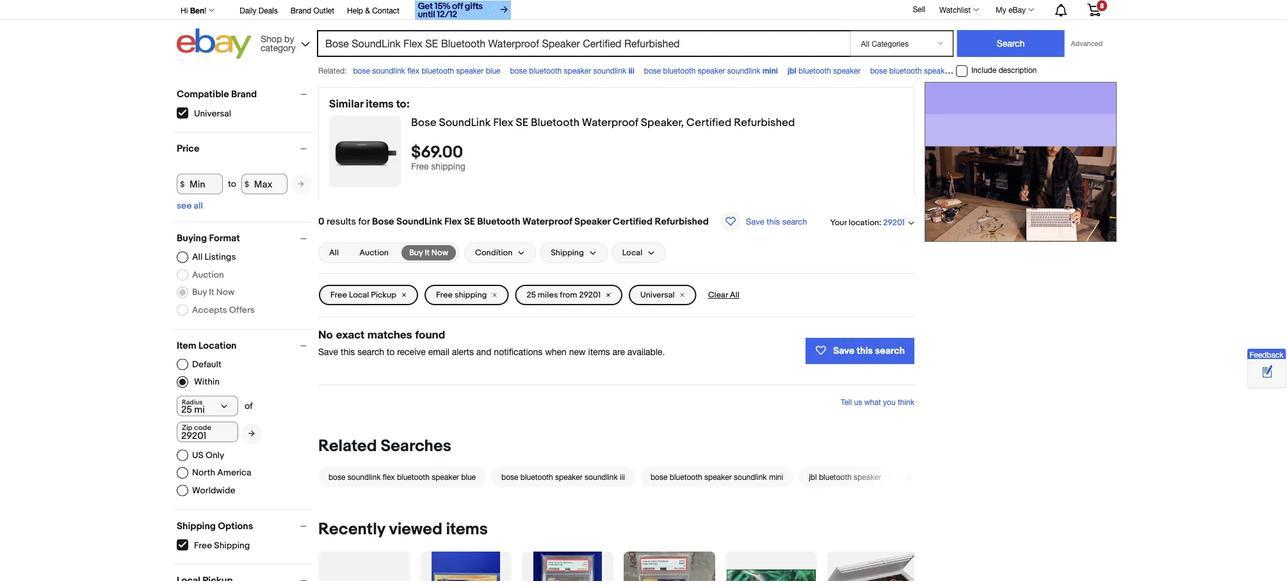 Task type: describe. For each thing, give the bounding box(es) containing it.
0
[[318, 216, 324, 227]]

bose soundlink flex se bluetooth waterproof speaker, certified refurbished heading
[[411, 116, 795, 129]]

searches
[[381, 436, 451, 456]]

0 vertical spatial flex
[[407, 66, 420, 75]]

0 vertical spatial jbl bluetooth speaker
[[788, 66, 861, 75]]

related searches
[[318, 436, 451, 456]]

Maximum Value in $ text field
[[241, 174, 287, 194]]

shop by category
[[261, 33, 296, 53]]

hi ben !
[[181, 6, 206, 15]]

within
[[194, 377, 220, 388]]

1 horizontal spatial save
[[746, 216, 765, 226]]

notifications
[[494, 347, 543, 357]]

no
[[318, 328, 333, 341]]

bose soundlink flex se bluetooth waterproof speaker, certified refurbished image for recently
[[318, 563, 410, 582]]

see all
[[177, 201, 203, 212]]

include
[[972, 66, 997, 75]]

offers
[[229, 305, 255, 316]]

0 vertical spatial mini
[[763, 66, 778, 75]]

free for free shipping
[[194, 541, 212, 551]]

0 vertical spatial jbl
[[788, 66, 797, 75]]

all for all listings
[[192, 252, 203, 263]]

found
[[415, 328, 445, 341]]

0 horizontal spatial now
[[216, 287, 234, 298]]

8
[[1100, 1, 1104, 9]]

item location
[[177, 340, 237, 352]]

0 horizontal spatial universal link
[[177, 107, 232, 119]]

location
[[849, 218, 879, 228]]

1 vertical spatial auction
[[192, 269, 224, 280]]

$ for minimum value in $ text field
[[180, 179, 185, 189]]

1 vertical spatial shipping
[[455, 290, 487, 300]]

listings
[[205, 252, 236, 263]]

bose bluetooth speaker soundlink iii link
[[491, 467, 640, 487]]

advertisement region
[[925, 82, 1117, 242]]

item location button
[[177, 340, 313, 352]]

29201 for your location : 29201
[[883, 218, 905, 228]]

compatible brand button
[[177, 88, 313, 100]]

all listings
[[192, 252, 236, 263]]

no exact matches found save this search to receive email alerts and notifications when new items are available.
[[318, 328, 665, 357]]

accepts
[[192, 305, 227, 316]]

description
[[999, 66, 1037, 75]]

clear
[[708, 290, 728, 300]]

0 horizontal spatial bose
[[372, 216, 394, 227]]

see all button
[[177, 201, 203, 212]]

0 vertical spatial to
[[228, 179, 236, 190]]

related
[[318, 436, 377, 456]]

sell
[[913, 5, 925, 14]]

auction link
[[352, 245, 396, 261]]

auction inside main content
[[359, 248, 389, 258]]

free local pickup
[[330, 290, 396, 300]]

hi
[[181, 6, 188, 15]]

chest deep freezer large frozen food storage ice fridge upright garage w/basket image
[[827, 552, 919, 582]]

for
[[358, 216, 370, 227]]

shipping for shipping options
[[177, 521, 216, 532]]

condition button
[[464, 243, 536, 263]]

north
[[192, 468, 215, 479]]

category
[[261, 42, 296, 53]]

$69.00 free shipping
[[411, 143, 465, 172]]

0 horizontal spatial bluetooth
[[477, 216, 520, 227]]

and
[[476, 347, 492, 357]]

0 vertical spatial save this search
[[746, 216, 807, 226]]

deals
[[259, 6, 278, 15]]

0 vertical spatial items
[[366, 98, 394, 111]]

25 miles from 29201
[[527, 290, 601, 300]]

0 vertical spatial flex
[[493, 116, 513, 129]]

bose soundlink flex se bluetooth waterproof speaker, certified refurbished link
[[411, 116, 904, 132]]

mini inside bose bluetooth speaker soundlink mini link
[[769, 472, 783, 481]]

main content containing $69.00
[[318, 82, 1065, 582]]

email
[[428, 347, 449, 357]]

save inside no exact matches found save this search to receive email alerts and notifications when new items are available.
[[318, 347, 338, 357]]

my
[[996, 5, 1006, 14]]

what
[[864, 398, 881, 407]]

see
[[177, 201, 192, 212]]

1 vertical spatial brand
[[231, 88, 257, 100]]

1 horizontal spatial universal link
[[629, 285, 697, 305]]

1 horizontal spatial save this search
[[833, 346, 905, 357]]

flex inside bose soundlink flex bluetooth speaker blue link
[[383, 472, 395, 481]]

item
[[177, 340, 196, 352]]

new
[[569, 347, 586, 357]]

shop
[[261, 33, 282, 44]]

it inside text field
[[425, 248, 430, 258]]

tell us what you think link
[[841, 398, 915, 407]]

daily
[[240, 6, 256, 15]]

bose soundlink flex se bluetooth waterproof speaker, certified refurbished image for similar
[[329, 125, 401, 179]]

miles
[[538, 290, 558, 300]]

speaker
[[575, 216, 611, 227]]

samsung qn77s95cafxza 77" ultra slim 4k quantum hdr oled smart tv 2023 qn77s95c image
[[726, 552, 817, 582]]

now inside text field
[[432, 248, 448, 258]]

recently
[[318, 520, 385, 540]]

0 vertical spatial se
[[516, 116, 528, 129]]

alerts
[[452, 347, 474, 357]]

condition
[[475, 248, 512, 258]]

0 horizontal spatial it
[[209, 287, 214, 298]]

from
[[560, 290, 577, 300]]

buying
[[177, 233, 207, 244]]

are
[[613, 347, 625, 357]]

ebay
[[1009, 5, 1026, 14]]

results
[[327, 216, 356, 227]]

free shipping link
[[177, 540, 251, 551]]

2 horizontal spatial save
[[833, 346, 855, 357]]

0 vertical spatial soundlink
[[439, 116, 491, 129]]

bose bluetooth speaker soundlink mini link
[[640, 467, 799, 487]]

local inside 'link'
[[349, 290, 369, 300]]

compatible brand
[[177, 88, 257, 100]]

help
[[347, 6, 363, 15]]

0 horizontal spatial se
[[464, 216, 475, 227]]

blue inside main content
[[461, 472, 476, 481]]

default link
[[177, 359, 221, 370]]

shipping options
[[177, 521, 253, 532]]

north america link
[[177, 468, 251, 479]]

daily deals
[[240, 6, 278, 15]]

iii inside main content
[[620, 472, 625, 481]]

29201 for 25 miles from 29201
[[579, 290, 601, 300]]

your location : 29201
[[830, 218, 905, 228]]

tell us what you think
[[841, 398, 915, 407]]

buy inside text field
[[409, 248, 423, 258]]

1996-97 skybox premium kobe bryant rookie card rc #203 psa 9 lakers mint image
[[624, 552, 715, 582]]

1 vertical spatial save this search button
[[806, 338, 915, 364]]

receive
[[397, 347, 426, 357]]

search inside no exact matches found save this search to receive email alerts and notifications when new items are available.
[[357, 347, 384, 357]]

bose inside bose soundlink flex se bluetooth waterproof speaker, certified refurbished link
[[411, 116, 437, 129]]

advanced
[[1071, 39, 1103, 48]]

worldwide
[[192, 485, 235, 496]]

north america
[[192, 468, 251, 479]]

advanced link
[[1065, 31, 1109, 56]]

local button
[[612, 243, 666, 263]]

bose bluetooth speaker soundlink iii inside bose bluetooth speaker soundlink iii link
[[502, 472, 625, 481]]

free for free shipping
[[436, 290, 453, 300]]

accepts offers
[[192, 305, 255, 316]]

1 vertical spatial universal
[[640, 290, 675, 300]]



Task type: vqa. For each thing, say whether or not it's contained in the screenshot.
the Tell
yes



Task type: locate. For each thing, give the bounding box(es) containing it.
0 vertical spatial brand
[[291, 6, 311, 15]]

1 horizontal spatial auction
[[359, 248, 389, 258]]

0 vertical spatial blue
[[486, 66, 501, 75]]

1 horizontal spatial 29201
[[883, 218, 905, 228]]

shipping inside $69.00 free shipping
[[431, 161, 465, 172]]

bose soundlink flex se bluetooth waterproof speaker, certified refurbished image down similar items to:
[[329, 125, 401, 179]]

refurbished
[[734, 116, 795, 129], [655, 216, 709, 227]]

save
[[746, 216, 765, 226], [833, 346, 855, 357], [318, 347, 338, 357]]

universal link down local dropdown button
[[629, 285, 697, 305]]

similar
[[329, 98, 363, 111]]

certified
[[686, 116, 732, 129], [613, 216, 653, 227]]

29201 right from
[[579, 290, 601, 300]]

shipping button
[[540, 243, 608, 263]]

universal down compatible brand
[[194, 108, 231, 119]]

0 vertical spatial certified
[[686, 116, 732, 129]]

flex down related searches
[[383, 472, 395, 481]]

0 vertical spatial save this search button
[[717, 211, 811, 232]]

0 vertical spatial now
[[432, 248, 448, 258]]

1 vertical spatial 29201
[[579, 290, 601, 300]]

shop by category button
[[255, 28, 313, 56]]

None submit
[[957, 30, 1065, 57]]

1 vertical spatial waterproof
[[522, 216, 572, 227]]

mini
[[763, 66, 778, 75], [769, 472, 783, 481]]

recently viewed items
[[318, 520, 488, 540]]

1 vertical spatial save this search
[[833, 346, 905, 357]]

1 horizontal spatial bluetooth
[[531, 116, 580, 129]]

flex
[[493, 116, 513, 129], [444, 216, 462, 227]]

0 vertical spatial buy it now
[[409, 248, 448, 258]]

local right the shipping dropdown button
[[622, 248, 643, 258]]

auction down all listings link at the left
[[192, 269, 224, 280]]

it up accepts
[[209, 287, 214, 298]]

shop by category banner
[[174, 0, 1111, 62]]

1 horizontal spatial search
[[782, 216, 807, 226]]

2 horizontal spatial this
[[857, 346, 873, 357]]

us only link
[[177, 450, 224, 461]]

0 horizontal spatial to
[[228, 179, 236, 190]]

items left are
[[588, 347, 610, 357]]

2 $ from the left
[[245, 179, 249, 189]]

Buy It Now selected text field
[[409, 247, 448, 259]]

0 horizontal spatial buy it now
[[192, 287, 234, 298]]

waterproof left speaker,
[[582, 116, 638, 129]]

revolve
[[989, 66, 1015, 75]]

sell link
[[907, 5, 931, 14]]

bose soundlink flex se bluetooth waterproof speaker, certified refurbished image down recently
[[318, 563, 410, 582]]

clear all
[[708, 290, 740, 300]]

1 horizontal spatial $
[[245, 179, 249, 189]]

2 vertical spatial items
[[446, 520, 488, 540]]

1 horizontal spatial to
[[387, 347, 395, 357]]

local inside dropdown button
[[622, 248, 643, 258]]

this inside no exact matches found save this search to receive email alerts and notifications when new items are available.
[[341, 347, 355, 357]]

1 vertical spatial se
[[464, 216, 475, 227]]

shipping up free shipping link
[[177, 521, 216, 532]]

bose soundlink flex bluetooth speaker blue link
[[318, 467, 491, 487]]

free shipping
[[436, 290, 487, 300]]

now up free shipping
[[432, 248, 448, 258]]

bose bluetooth speaker soundlink mini inside main content
[[651, 472, 783, 481]]

0 horizontal spatial refurbished
[[655, 216, 709, 227]]

flex up to:
[[407, 66, 420, 75]]

1 vertical spatial soundlink
[[396, 216, 442, 227]]

0 horizontal spatial save
[[318, 347, 338, 357]]

0 vertical spatial buy
[[409, 248, 423, 258]]

buy
[[409, 248, 423, 258], [192, 287, 207, 298]]

0 results for bose soundlink flex se bluetooth waterproof speaker certified refurbished
[[318, 216, 709, 227]]

0 horizontal spatial certified
[[613, 216, 653, 227]]

0 horizontal spatial search
[[357, 347, 384, 357]]

25 miles from 29201 link
[[515, 285, 623, 305]]

$
[[180, 179, 185, 189], [245, 179, 249, 189]]

Search for anything text field
[[319, 31, 848, 56]]

0 vertical spatial shipping
[[431, 161, 465, 172]]

none submit inside shop by category banner
[[957, 30, 1065, 57]]

0 horizontal spatial all
[[192, 252, 203, 263]]

help & contact
[[347, 6, 400, 15]]

bose soundlink flex bluetooth speaker blue up to:
[[353, 66, 501, 75]]

1 horizontal spatial it
[[425, 248, 430, 258]]

available.
[[628, 347, 665, 357]]

2 horizontal spatial all
[[730, 290, 740, 300]]

items left to:
[[366, 98, 394, 111]]

1 vertical spatial buy it now
[[192, 287, 234, 298]]

buying format
[[177, 233, 240, 244]]

my ebay
[[996, 5, 1026, 14]]

0 horizontal spatial auction
[[192, 269, 224, 280]]

default
[[192, 359, 221, 370]]

1 horizontal spatial now
[[432, 248, 448, 258]]

to inside no exact matches found save this search to receive email alerts and notifications when new items are available.
[[387, 347, 395, 357]]

1 $ from the left
[[180, 179, 185, 189]]

free for free local pickup
[[330, 290, 347, 300]]

to down matches
[[387, 347, 395, 357]]

1 horizontal spatial flex
[[493, 116, 513, 129]]

29201 right :
[[883, 218, 905, 228]]

29201
[[883, 218, 905, 228], [579, 290, 601, 300]]

shipping down the options
[[214, 541, 250, 551]]

&
[[365, 6, 370, 15]]

to:
[[396, 98, 410, 111]]

shipping
[[431, 161, 465, 172], [455, 290, 487, 300]]

1 horizontal spatial universal
[[640, 290, 675, 300]]

all right clear
[[730, 290, 740, 300]]

shipping for shipping
[[551, 248, 584, 258]]

free shipping link
[[425, 285, 509, 305]]

speaker
[[456, 66, 484, 75], [564, 66, 591, 75], [698, 66, 725, 75], [833, 66, 861, 75], [924, 66, 951, 75], [432, 472, 459, 481], [555, 472, 583, 481], [704, 472, 732, 481], [854, 472, 881, 481]]

0 horizontal spatial items
[[366, 98, 394, 111]]

buying format button
[[177, 233, 313, 244]]

1 vertical spatial mini
[[769, 472, 783, 481]]

1996-97 skybox premium kobe bryant rc #55 psa 9 mint lakers rookie image
[[533, 552, 602, 582]]

29201 inside your location : 29201
[[883, 218, 905, 228]]

1 vertical spatial flex
[[383, 472, 395, 481]]

apply within filter image
[[248, 430, 255, 438]]

brand left outlet
[[291, 6, 311, 15]]

brand
[[291, 6, 311, 15], [231, 88, 257, 100]]

bose soundlink flex bluetooth speaker blue down searches
[[329, 472, 476, 481]]

universal link down compatible
[[177, 107, 232, 119]]

auction down for
[[359, 248, 389, 258]]

main content
[[318, 82, 1065, 582]]

0 horizontal spatial waterproof
[[522, 216, 572, 227]]

all down results at left
[[329, 248, 339, 258]]

outlet
[[314, 6, 334, 15]]

1 horizontal spatial refurbished
[[734, 116, 795, 129]]

soundlink
[[439, 116, 491, 129], [396, 216, 442, 227]]

now up the 'accepts offers'
[[216, 287, 234, 298]]

of
[[245, 401, 253, 412]]

all for all
[[329, 248, 339, 258]]

universal down local dropdown button
[[640, 290, 675, 300]]

1 horizontal spatial buy it now
[[409, 248, 448, 258]]

certified right speaker,
[[686, 116, 732, 129]]

2 horizontal spatial items
[[588, 347, 610, 357]]

bose
[[411, 116, 437, 129], [372, 216, 394, 227]]

1 vertical spatial bose soundlink flex bluetooth speaker blue
[[329, 472, 476, 481]]

buy right auction link in the top of the page
[[409, 248, 423, 258]]

save this search left "your"
[[746, 216, 807, 226]]

brand inside account navigation
[[291, 6, 311, 15]]

$ for maximum value in $ text box at the left top of the page
[[245, 179, 249, 189]]

0 vertical spatial iii
[[629, 66, 635, 75]]

all
[[194, 201, 203, 212]]

buy up accepts
[[192, 287, 207, 298]]

1 vertical spatial certified
[[613, 216, 653, 227]]

save this search up the what
[[833, 346, 905, 357]]

to left maximum value in $ text box at the left top of the page
[[228, 179, 236, 190]]

all inside clear all link
[[730, 290, 740, 300]]

0 horizontal spatial local
[[349, 290, 369, 300]]

0 horizontal spatial save this search
[[746, 216, 807, 226]]

0 vertical spatial refurbished
[[734, 116, 795, 129]]

all inside all link
[[329, 248, 339, 258]]

0 vertical spatial waterproof
[[582, 116, 638, 129]]

similar items to:
[[329, 98, 410, 111]]

all link
[[322, 245, 347, 261]]

1 horizontal spatial local
[[622, 248, 643, 258]]

1 vertical spatial blue
[[461, 472, 476, 481]]

soundlink up buy it now link
[[396, 216, 442, 227]]

!
[[204, 6, 206, 15]]

shipping options button
[[177, 521, 313, 532]]

now
[[432, 248, 448, 258], [216, 287, 234, 298]]

jbl bluetooth speaker inside main content
[[809, 472, 881, 481]]

account navigation
[[174, 0, 1111, 21]]

you
[[883, 398, 896, 407]]

0 vertical spatial bose
[[411, 116, 437, 129]]

search up you
[[875, 346, 905, 357]]

bose bluetooth speaker soundlink mini
[[644, 66, 778, 75], [651, 472, 783, 481]]

0 vertical spatial shipping
[[551, 248, 584, 258]]

soundlink up $69.00
[[439, 116, 491, 129]]

price
[[177, 143, 199, 154]]

watchlist
[[940, 5, 971, 14]]

watchlist link
[[932, 2, 985, 17]]

my ebay link
[[989, 2, 1040, 17]]

items
[[366, 98, 394, 111], [588, 347, 610, 357], [446, 520, 488, 540]]

0 horizontal spatial universal
[[194, 108, 231, 119]]

us only
[[192, 450, 224, 461]]

us
[[854, 398, 862, 407]]

free inside $69.00 free shipping
[[411, 161, 429, 172]]

se
[[516, 116, 528, 129], [464, 216, 475, 227]]

all inside all listings link
[[192, 252, 203, 263]]

all listings link
[[177, 252, 236, 263]]

jbl
[[788, 66, 797, 75], [809, 472, 817, 481]]

0 horizontal spatial flex
[[444, 216, 462, 227]]

2020 contenders optic lamar jackson winning ticket #wt4 orange prizm #/50 image
[[432, 552, 500, 582]]

certified up local dropdown button
[[613, 216, 653, 227]]

2 vertical spatial shipping
[[214, 541, 250, 551]]

price button
[[177, 143, 313, 154]]

free
[[411, 161, 429, 172], [330, 290, 347, 300], [436, 290, 453, 300], [194, 541, 212, 551]]

buy it now up accepts
[[192, 287, 234, 298]]

25
[[527, 290, 536, 300]]

all down buying
[[192, 252, 203, 263]]

search for top save this search button
[[782, 216, 807, 226]]

1 horizontal spatial blue
[[486, 66, 501, 75]]

pickup
[[371, 290, 396, 300]]

Minimum Value in $ text field
[[177, 174, 223, 194]]

1 vertical spatial universal link
[[629, 285, 697, 305]]

$ down price 'dropdown button'
[[245, 179, 249, 189]]

:
[[879, 218, 882, 228]]

1 vertical spatial now
[[216, 287, 234, 298]]

0 horizontal spatial jbl
[[788, 66, 797, 75]]

clear all link
[[703, 285, 745, 305]]

items up 2020 contenders optic lamar jackson winning ticket #wt4 orange prizm #/50 image
[[446, 520, 488, 540]]

1 horizontal spatial buy
[[409, 248, 423, 258]]

buy it now up free shipping
[[409, 248, 448, 258]]

compatible
[[177, 88, 229, 100]]

0 vertical spatial bose bluetooth speaker soundlink iii
[[510, 66, 635, 75]]

search down matches
[[357, 347, 384, 357]]

1 vertical spatial to
[[387, 347, 395, 357]]

waterproof up the shipping dropdown button
[[522, 216, 572, 227]]

1 horizontal spatial waterproof
[[582, 116, 638, 129]]

1 vertical spatial shipping
[[177, 521, 216, 532]]

get an extra 15% off image
[[415, 1, 511, 20]]

only
[[206, 450, 224, 461]]

1 horizontal spatial se
[[516, 116, 528, 129]]

feedback
[[1250, 350, 1284, 359]]

save this search button
[[717, 211, 811, 232], [806, 338, 915, 364]]

bose soundlink flex bluetooth speaker blue inside main content
[[329, 472, 476, 481]]

search for bottommost save this search button
[[875, 346, 905, 357]]

1 vertical spatial bose
[[372, 216, 394, 227]]

brand right compatible
[[231, 88, 257, 100]]

1 vertical spatial local
[[349, 290, 369, 300]]

jbl bluetooth speaker link
[[799, 467, 897, 487]]

shipping down speaker
[[551, 248, 584, 258]]

1 horizontal spatial flex
[[407, 66, 420, 75]]

None text field
[[177, 422, 238, 443]]

1 horizontal spatial all
[[329, 248, 339, 258]]

shipping inside dropdown button
[[551, 248, 584, 258]]

1 vertical spatial jbl bluetooth speaker
[[809, 472, 881, 481]]

0 vertical spatial bose soundlink flex se bluetooth waterproof speaker, certified refurbished image
[[329, 125, 401, 179]]

free shipping
[[194, 541, 250, 551]]

jbl inside main content
[[809, 472, 817, 481]]

buy it now
[[409, 248, 448, 258], [192, 287, 234, 298]]

search left "your"
[[782, 216, 807, 226]]

bose up $69.00
[[411, 116, 437, 129]]

bluetooth inside bose soundlink flex se bluetooth waterproof speaker, certified refurbished link
[[531, 116, 580, 129]]

bose right for
[[372, 216, 394, 227]]

contact
[[372, 6, 400, 15]]

tell
[[841, 398, 852, 407]]

1 horizontal spatial certified
[[686, 116, 732, 129]]

free inside 'link'
[[330, 290, 347, 300]]

1 horizontal spatial jbl
[[809, 472, 817, 481]]

1 vertical spatial iii
[[620, 472, 625, 481]]

items inside no exact matches found save this search to receive email alerts and notifications when new items are available.
[[588, 347, 610, 357]]

$69.00
[[411, 143, 463, 163]]

waterproof
[[582, 116, 638, 129], [522, 216, 572, 227]]

1 horizontal spatial items
[[446, 520, 488, 540]]

0 vertical spatial bose soundlink flex bluetooth speaker blue
[[353, 66, 501, 75]]

1 horizontal spatial this
[[767, 216, 780, 226]]

auction
[[359, 248, 389, 258], [192, 269, 224, 280]]

it right auction link in the top of the page
[[425, 248, 430, 258]]

0 vertical spatial bose bluetooth speaker soundlink mini
[[644, 66, 778, 75]]

0 horizontal spatial buy
[[192, 287, 207, 298]]

2 horizontal spatial search
[[875, 346, 905, 357]]

exact
[[336, 328, 364, 341]]

0 vertical spatial auction
[[359, 248, 389, 258]]

$ up "see"
[[180, 179, 185, 189]]

local left pickup
[[349, 290, 369, 300]]

matches
[[367, 328, 412, 341]]

bose soundlink flex se bluetooth waterproof speaker, certified refurbished image
[[329, 125, 401, 179], [318, 563, 410, 582]]

options
[[218, 521, 253, 532]]



